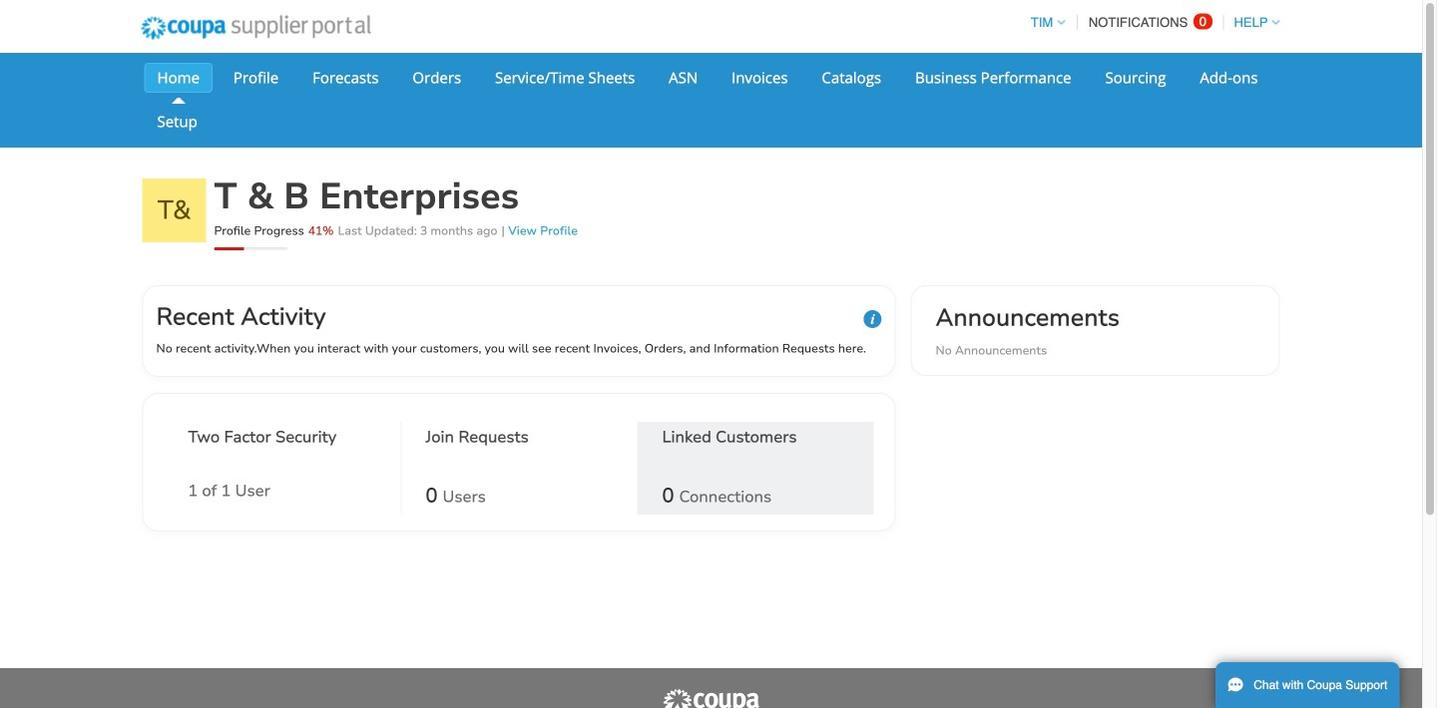Task type: describe. For each thing, give the bounding box(es) containing it.
0 horizontal spatial coupa supplier portal image
[[127, 3, 384, 53]]

additional information image
[[864, 310, 882, 328]]



Task type: locate. For each thing, give the bounding box(es) containing it.
1 vertical spatial coupa supplier portal image
[[661, 689, 761, 709]]

t& image
[[142, 179, 206, 243]]

navigation
[[1022, 3, 1280, 42]]

0 vertical spatial coupa supplier portal image
[[127, 3, 384, 53]]

coupa supplier portal image
[[127, 3, 384, 53], [661, 689, 761, 709]]

1 horizontal spatial coupa supplier portal image
[[661, 689, 761, 709]]



Task type: vqa. For each thing, say whether or not it's contained in the screenshot.
navigation
yes



